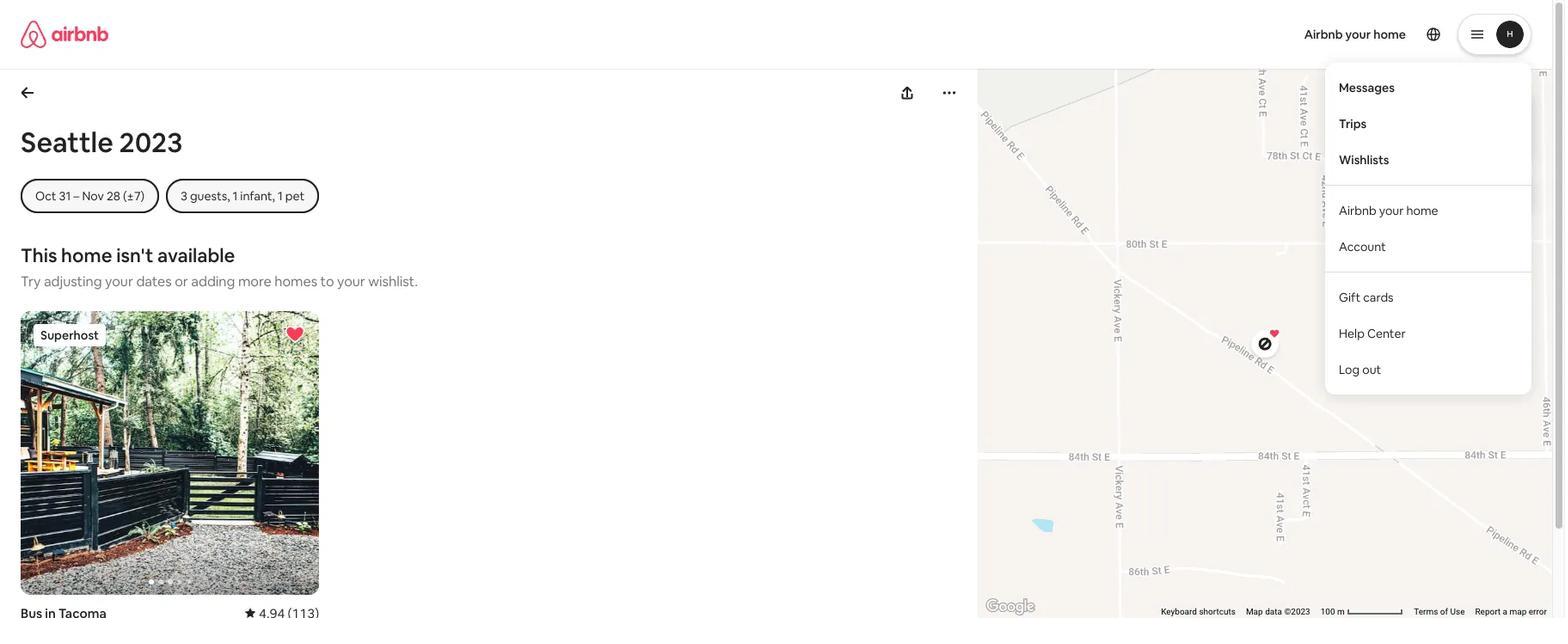 Task type: locate. For each thing, give the bounding box(es) containing it.
your up account
[[1379, 203, 1404, 218]]

2 vertical spatial home
[[61, 243, 112, 267]]

trips link
[[1325, 105, 1532, 142]]

oct
[[35, 188, 56, 204]]

log out button
[[1325, 351, 1532, 388]]

28
[[107, 188, 120, 204]]

more
[[238, 273, 272, 291]]

your wishlist.
[[337, 273, 418, 291]]

0 horizontal spatial your
[[105, 273, 133, 291]]

0 vertical spatial airbnb
[[1305, 27, 1343, 42]]

profile element
[[797, 0, 1532, 394]]

nov
[[82, 188, 104, 204]]

home up account link at the right top of the page
[[1407, 203, 1439, 218]]

airbnb
[[1305, 27, 1343, 42], [1339, 203, 1377, 218]]

home up adjusting
[[61, 243, 112, 267]]

1 left pet
[[278, 188, 283, 204]]

your inside this home isn't available try adjusting your dates or adding more homes to your wishlist.
[[105, 273, 133, 291]]

seattle 2023
[[21, 125, 183, 160]]

m
[[1338, 607, 1345, 617]]

terms
[[1414, 607, 1439, 617]]

3 guests, 1 infant, 1 pet button
[[166, 179, 319, 213]]

your left the dates
[[105, 273, 133, 291]]

your up messages
[[1346, 27, 1371, 42]]

100 m button
[[1316, 606, 1409, 618]]

airbnb your home link up messages
[[1294, 16, 1417, 52]]

map
[[1510, 607, 1527, 617]]

add a place to the map image
[[1504, 179, 1525, 200]]

(±7)
[[123, 188, 145, 204]]

airbnb your home up account
[[1339, 203, 1439, 218]]

seattle
[[21, 125, 113, 160]]

0 vertical spatial airbnb your home link
[[1294, 16, 1417, 52]]

1 horizontal spatial 1
[[278, 188, 283, 204]]

©2023
[[1285, 607, 1311, 617]]

out
[[1363, 362, 1382, 377]]

100 m
[[1321, 607, 1347, 617]]

31
[[59, 188, 71, 204]]

google image
[[982, 596, 1039, 618]]

terms of use
[[1414, 607, 1465, 617]]

2 1 from the left
[[278, 188, 283, 204]]

1 horizontal spatial your
[[1346, 27, 1371, 42]]

homes
[[275, 273, 317, 291]]

report
[[1476, 607, 1501, 617]]

2 horizontal spatial your
[[1379, 203, 1404, 218]]

account
[[1339, 239, 1386, 254]]

airbnb your home
[[1305, 27, 1406, 42], [1339, 203, 1439, 218]]

0 vertical spatial your
[[1346, 27, 1371, 42]]

shortcuts
[[1200, 607, 1236, 617]]

oct 31 – nov 28 (±7)
[[35, 188, 145, 204]]

keyboard
[[1161, 607, 1197, 617]]

2 vertical spatial your
[[105, 273, 133, 291]]

1
[[233, 188, 238, 204], [278, 188, 283, 204]]

data
[[1265, 607, 1283, 617]]

google map
including 1 saved stay. region
[[970, 0, 1565, 618]]

adding
[[191, 273, 235, 291]]

home up messages
[[1374, 27, 1406, 42]]

home
[[1374, 27, 1406, 42], [1407, 203, 1439, 218], [61, 243, 112, 267]]

airbnb your home link down the wishlists link
[[1325, 192, 1532, 228]]

isn't available
[[116, 243, 235, 267]]

1 vertical spatial home
[[1407, 203, 1439, 218]]

your
[[1346, 27, 1371, 42], [1379, 203, 1404, 218], [105, 273, 133, 291]]

account link
[[1325, 228, 1532, 265]]

map data ©2023
[[1246, 607, 1311, 617]]

airbnb your home up messages
[[1305, 27, 1406, 42]]

group
[[21, 311, 319, 595]]

2023
[[119, 125, 183, 160]]

log out
[[1339, 362, 1382, 377]]

0 horizontal spatial 1
[[233, 188, 238, 204]]

1 left the infant,
[[233, 188, 238, 204]]

airbnb your home link
[[1294, 16, 1417, 52], [1325, 192, 1532, 228]]

4.94 out of 5 average rating,  113 reviews image
[[245, 605, 319, 618]]

home inside this home isn't available try adjusting your dates or adding more homes to your wishlist.
[[61, 243, 112, 267]]

cards
[[1363, 290, 1394, 305]]

airbnb up account
[[1339, 203, 1377, 218]]

airbnb up messages
[[1305, 27, 1343, 42]]



Task type: describe. For each thing, give the bounding box(es) containing it.
this home isn't available try adjusting your dates or adding more homes to your wishlist.
[[21, 243, 418, 291]]

this
[[21, 243, 57, 267]]

help
[[1339, 326, 1365, 341]]

of
[[1441, 607, 1449, 617]]

1 vertical spatial your
[[1379, 203, 1404, 218]]

error
[[1529, 607, 1547, 617]]

3 guests, 1 infant, 1 pet
[[181, 188, 305, 204]]

keyboard shortcuts button
[[1161, 606, 1236, 618]]

gift
[[1339, 290, 1361, 305]]

messages link
[[1325, 69, 1532, 105]]

oct 31 – nov 28 (±7) button
[[21, 179, 159, 213]]

to
[[320, 273, 334, 291]]

or
[[175, 273, 188, 291]]

remove from wishlist: bus in tacoma image
[[285, 324, 305, 345]]

terms of use link
[[1414, 607, 1465, 617]]

0 vertical spatial home
[[1374, 27, 1406, 42]]

pet
[[285, 188, 305, 204]]

0 vertical spatial airbnb your home
[[1305, 27, 1406, 42]]

report a map error
[[1476, 607, 1547, 617]]

adjusting
[[44, 273, 102, 291]]

1 vertical spatial airbnb
[[1339, 203, 1377, 218]]

gift cards
[[1339, 290, 1394, 305]]

report a map error link
[[1476, 607, 1547, 617]]

wishlists
[[1339, 152, 1390, 167]]

map
[[1246, 607, 1263, 617]]

log
[[1339, 362, 1360, 377]]

use
[[1451, 607, 1465, 617]]

guests,
[[190, 188, 230, 204]]

try
[[21, 273, 41, 291]]

1 vertical spatial airbnb your home
[[1339, 203, 1439, 218]]

help center
[[1339, 326, 1406, 341]]

center
[[1368, 326, 1406, 341]]

wishlists link
[[1325, 142, 1532, 178]]

1 1 from the left
[[233, 188, 238, 204]]

gift cards link
[[1325, 279, 1532, 315]]

trips
[[1339, 116, 1367, 131]]

messages
[[1339, 80, 1395, 95]]

a
[[1503, 607, 1508, 617]]

infant,
[[240, 188, 275, 204]]

100
[[1321, 607, 1336, 617]]

–
[[73, 188, 79, 204]]

3
[[181, 188, 187, 204]]

1 vertical spatial airbnb your home link
[[1325, 192, 1532, 228]]

help center link
[[1325, 315, 1532, 351]]

dates
[[136, 273, 172, 291]]

keyboard shortcuts
[[1161, 607, 1236, 617]]



Task type: vqa. For each thing, say whether or not it's contained in the screenshot.
home within the This home isn't available Try adjusting your dates or adding more homes to your wishlist.
yes



